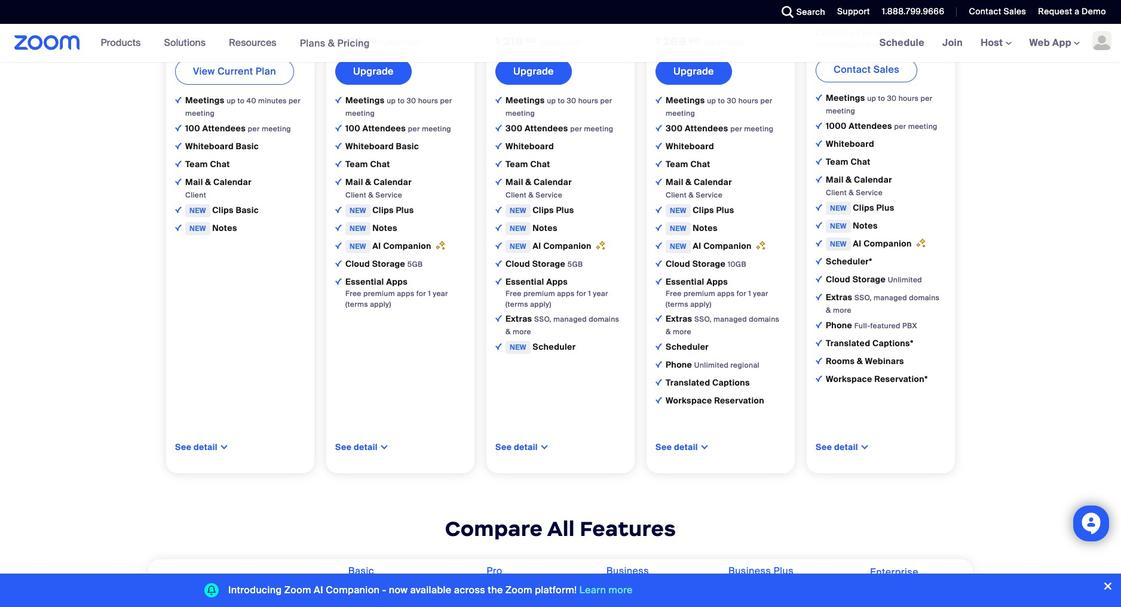 Task type: describe. For each thing, give the bounding box(es) containing it.
2 see detail button from the left
[[335, 442, 378, 453]]

team chat for include image related to upgrade
[[506, 159, 550, 170]]

unlimited inside cloud storage unlimited
[[888, 275, 922, 285]]

plans
[[300, 37, 325, 49]]

now
[[389, 584, 408, 597]]

schedule
[[879, 36, 924, 49]]

team for view current plan include image
[[185, 159, 208, 170]]

resources button
[[229, 24, 282, 62]]

300 for cloud storage 5gb
[[506, 123, 523, 134]]

products button
[[101, 24, 146, 62]]

1 vertical spatial enterprise
[[870, 566, 918, 579]]

workspace for contact sales
[[826, 374, 872, 385]]

chat for include image for contact sales
[[851, 156, 871, 167]]

$ 269 90 /year/user
[[656, 34, 746, 48]]

(terms for 219
[[506, 300, 528, 309]]

solutions
[[164, 36, 206, 49]]

pro
[[487, 566, 502, 578]]

clips for include image for contact sales
[[853, 202, 874, 213]]

2 scheduler from the left
[[666, 342, 709, 352]]

all
[[547, 516, 575, 543]]

100 attendees per meeting for view current plan
[[185, 123, 291, 134]]

translated for translated captions*
[[826, 338, 870, 349]]

2 see from the left
[[335, 442, 352, 453]]

extras for new
[[506, 314, 534, 324]]

request a demo
[[1038, 6, 1106, 17]]

see for include image for contact sales
[[816, 442, 832, 453]]

business for business
[[606, 566, 649, 578]]

269
[[663, 34, 687, 48]]

cloud storage unlimited
[[826, 274, 922, 285]]

translated captions
[[666, 378, 750, 388]]

join
[[942, 36, 963, 49]]

business for business plus
[[728, 566, 771, 578]]

compare
[[445, 516, 543, 543]]

companion for upgrade link associated with 149
[[383, 241, 431, 251]]

new clips plus for 3rd upgrade link from left
[[670, 205, 734, 216]]

plan
[[256, 65, 276, 78]]

extras for phone
[[826, 292, 855, 303]]

regional
[[730, 361, 759, 370]]

hours for upgrade link associated with 149
[[418, 96, 438, 106]]

essential for 219
[[506, 277, 544, 287]]

1 horizontal spatial extras
[[666, 314, 694, 324]]

5gb for 149
[[407, 260, 423, 269]]

view current plan
[[193, 65, 276, 78]]

available
[[410, 584, 452, 597]]

3 premium from the left
[[684, 289, 715, 299]]

0 horizontal spatial contact sales
[[834, 63, 899, 76]]

see detail button for include image related to upgrade
[[495, 442, 538, 453]]

for inside contact us for pricing information and more
[[862, 27, 874, 38]]

current
[[217, 65, 253, 78]]

captions
[[712, 378, 750, 388]]

0 vertical spatial sales
[[1004, 6, 1026, 17]]

search
[[796, 7, 825, 17]]

more inside contact us for pricing information and more
[[883, 39, 904, 50]]

phone for phone full-featured pbx
[[826, 320, 852, 331]]

product information navigation
[[92, 24, 379, 63]]

& inside product information navigation
[[328, 37, 335, 49]]

meetings for include image related to upgrade
[[506, 95, 547, 106]]

10gb
[[728, 260, 746, 269]]

for for upgrade link associated with 149
[[416, 289, 426, 299]]

3 apps from the left
[[717, 289, 735, 299]]

learn
[[579, 584, 606, 597]]

1 vertical spatial $ 149 90 /year/user
[[451, 588, 538, 602]]

us
[[851, 27, 860, 38]]

0 vertical spatial 149
[[342, 34, 364, 48]]

workspace reservation*
[[826, 374, 928, 385]]

team chat for view current plan include image
[[185, 159, 230, 170]]

-
[[382, 584, 386, 597]]

1 horizontal spatial managed
[[714, 315, 747, 324]]

host
[[981, 36, 1005, 49]]

reservation*
[[874, 374, 928, 385]]

captions*
[[872, 338, 914, 349]]

4 see from the left
[[656, 442, 672, 453]]

scheduler*
[[826, 256, 872, 267]]

detail for include image related to upgrade
[[514, 442, 538, 453]]

client for view current plan include image
[[185, 191, 206, 200]]

3 upgrade from the left
[[673, 65, 714, 78]]

upgrade for 149
[[353, 65, 394, 78]]

free for upgrade link related to 219
[[506, 289, 522, 299]]

companion for 3rd upgrade link from left
[[703, 241, 752, 251]]

see detail button for include image for contact sales
[[816, 442, 858, 453]]

whiteboard basic for view current plan
[[185, 141, 259, 152]]

clips for view current plan include image
[[212, 205, 234, 216]]

more up new scheduler
[[513, 327, 531, 337]]

0 vertical spatial contact
[[969, 6, 1001, 17]]

up to 40 minutes per meeting
[[185, 96, 301, 118]]

resources
[[229, 36, 276, 49]]

new ai companion for 3rd upgrade link from left
[[670, 241, 754, 251]]

2 see detail from the left
[[335, 442, 378, 453]]

search button
[[773, 0, 828, 24]]

service for upgrade link associated with 149
[[375, 191, 402, 200]]

information
[[816, 39, 863, 50]]

team chat for include image for contact sales
[[826, 156, 871, 167]]

3 apply) from the left
[[690, 300, 712, 309]]

introducing
[[228, 584, 282, 597]]

30 for upgrade link related to 219
[[567, 96, 576, 106]]

app
[[1052, 36, 1071, 49]]

3 essential apps free premium apps for 1 year (terms apply) from the left
[[666, 277, 768, 309]]

/year/user inside $ 269 90 /year/user
[[704, 37, 746, 48]]

see for include image related to upgrade
[[495, 442, 512, 453]]

apps for 219
[[546, 277, 568, 287]]

pbx
[[902, 321, 917, 331]]

2 detail from the left
[[354, 442, 378, 453]]

1 horizontal spatial sso, managed domains & more
[[666, 315, 779, 337]]

essential apps free premium apps for 1 year (terms apply) for 219
[[506, 277, 608, 309]]

web
[[1029, 36, 1050, 49]]

web app
[[1029, 36, 1071, 49]]

reservation
[[714, 396, 764, 406]]

apps for 149
[[386, 277, 408, 287]]

see for view current plan include image
[[175, 442, 191, 453]]

per inside up to 40 minutes per meeting
[[289, 96, 301, 106]]

meetings for view current plan include image
[[185, 95, 227, 106]]

apply) for 219
[[530, 300, 551, 309]]

new scheduler
[[510, 342, 576, 352]]

workspace for upgrade
[[666, 396, 712, 406]]

rooms
[[826, 356, 855, 367]]

view current plan link
[[175, 58, 294, 85]]

detail for include image for contact sales
[[834, 442, 858, 453]]

across
[[454, 584, 485, 597]]

up for view current plan include image
[[227, 96, 236, 106]]

unlimited inside phone unlimited regional
[[694, 361, 729, 370]]

5gb for 219
[[568, 260, 583, 269]]

phone unlimited regional
[[666, 360, 759, 370]]

cloud for upgrade link associated with 149
[[345, 259, 370, 269]]

3 year from the left
[[753, 289, 768, 299]]

whiteboard for 2nd the "see detail" button from right
[[666, 141, 714, 152]]

host button
[[981, 36, 1011, 49]]

100 attendees per meeting for upgrade
[[345, 123, 451, 134]]

1000
[[826, 121, 847, 131]]

pricing
[[876, 27, 905, 38]]

3 1 from the left
[[748, 289, 751, 299]]

1 scheduler from the left
[[533, 342, 576, 352]]

demo
[[1082, 6, 1106, 17]]

100 for upgrade
[[345, 123, 360, 134]]

attendees for include image related to upgrade
[[525, 123, 568, 134]]

for for upgrade link related to 219
[[576, 289, 586, 299]]

up to 30 hours per meeting for 3rd upgrade link from left
[[666, 96, 772, 118]]

new clips plus for upgrade link related to 219
[[510, 205, 574, 216]]

a
[[1075, 6, 1079, 17]]

new inside new clips basic
[[189, 206, 206, 216]]

include image for view current plan
[[175, 97, 182, 103]]

request
[[1038, 6, 1072, 17]]

1 vertical spatial 219
[[592, 588, 613, 602]]

plans & pricing
[[300, 37, 370, 49]]

300 attendees per meeting for cloud storage 5gb
[[506, 123, 613, 134]]

calendar for include image for contact sales
[[854, 174, 892, 185]]

translated for translated captions
[[666, 378, 710, 388]]

3 apps from the left
[[706, 277, 728, 287]]

features
[[580, 516, 676, 543]]

essential apps free premium apps for 1 year (terms apply) for 149
[[345, 277, 448, 309]]

platform!
[[535, 584, 577, 597]]

mail & calendar client
[[185, 177, 252, 200]]

see detail for include image for contact sales
[[816, 442, 858, 453]]

300 for cloud storage 10gb
[[666, 123, 683, 134]]

phone full-featured pbx
[[826, 320, 917, 331]]

4 see detail from the left
[[656, 442, 698, 453]]

1000 attendees per meeting
[[826, 121, 937, 131]]

whiteboard for include image for contact sales the "see detail" button
[[826, 139, 874, 149]]

(terms for 149
[[345, 300, 368, 309]]

1 for 219
[[588, 289, 591, 299]]

more right learn
[[609, 584, 633, 597]]



Task type: locate. For each thing, give the bounding box(es) containing it.
2 horizontal spatial 1
[[748, 289, 751, 299]]

and
[[865, 39, 881, 50]]

meetings for include image for contact sales
[[826, 93, 867, 103]]

contact sales down and
[[834, 63, 899, 76]]

translated
[[826, 338, 870, 349], [666, 378, 710, 388]]

1 horizontal spatial essential
[[506, 277, 544, 287]]

sso, managed domains & more up phone unlimited regional
[[666, 315, 779, 337]]

1 vertical spatial translated
[[666, 378, 710, 388]]

ai for upgrade link associated with 149
[[372, 241, 381, 251]]

2 horizontal spatial essential
[[666, 277, 704, 287]]

1 5gb from the left
[[407, 260, 423, 269]]

0 horizontal spatial sso,
[[534, 315, 552, 324]]

up to 30 hours per meeting for upgrade link related to 219
[[506, 96, 612, 118]]

whiteboard for the "see detail" button associated with include image related to upgrade
[[506, 141, 554, 152]]

1 essential from the left
[[345, 277, 384, 287]]

see detail button for view current plan include image
[[175, 442, 217, 453]]

managed for full-
[[874, 293, 907, 303]]

2 horizontal spatial upgrade
[[673, 65, 714, 78]]

2 apps from the left
[[557, 289, 575, 299]]

team chat
[[826, 156, 871, 167], [185, 159, 230, 170], [345, 159, 390, 170], [506, 159, 550, 170], [666, 159, 710, 170]]

2 upgrade from the left
[[513, 65, 554, 78]]

219
[[502, 34, 523, 48], [592, 588, 613, 602]]

1 horizontal spatial 5gb
[[568, 260, 583, 269]]

service for upgrade link related to 219
[[536, 191, 562, 200]]

0 vertical spatial $ 149 90 /year/user
[[335, 34, 423, 48]]

new clips basic
[[189, 205, 259, 216]]

up
[[867, 94, 876, 103], [227, 96, 236, 106], [387, 96, 396, 106], [547, 96, 556, 106], [707, 96, 716, 106]]

30 for 3rd upgrade link from left
[[727, 96, 736, 106]]

1 horizontal spatial premium
[[523, 289, 555, 299]]

0 vertical spatial unlimited
[[888, 275, 922, 285]]

mail for include image for contact sales
[[826, 174, 844, 185]]

translated captions*
[[826, 338, 914, 349]]

/year/user
[[381, 37, 423, 48], [540, 37, 582, 48], [704, 37, 746, 48], [495, 589, 538, 600], [628, 589, 671, 600]]

schedule link
[[870, 24, 933, 62]]

see detail for view current plan include image
[[175, 442, 217, 453]]

2 horizontal spatial sso,
[[855, 293, 872, 303]]

1 premium from the left
[[363, 289, 395, 299]]

5 detail from the left
[[834, 442, 858, 453]]

1 horizontal spatial cloud storage 5gb
[[506, 259, 583, 269]]

new clips plus
[[830, 202, 894, 213], [350, 205, 414, 216], [510, 205, 574, 216], [670, 205, 734, 216]]

2 whiteboard basic from the left
[[345, 141, 419, 152]]

1 horizontal spatial 300
[[666, 123, 683, 134]]

new
[[830, 204, 847, 213], [189, 206, 206, 216], [350, 206, 366, 216], [510, 206, 526, 216], [670, 206, 686, 216], [830, 222, 847, 231], [189, 224, 206, 234], [350, 224, 366, 234], [510, 224, 526, 234], [670, 224, 686, 234], [830, 240, 847, 249], [350, 242, 366, 251], [510, 242, 526, 251], [670, 242, 686, 251], [510, 343, 526, 352]]

0 horizontal spatial apps
[[386, 277, 408, 287]]

sales
[[1004, 6, 1026, 17], [873, 63, 899, 76]]

1 horizontal spatial 1
[[588, 289, 591, 299]]

149 right plans
[[342, 34, 364, 48]]

2 1 from the left
[[588, 289, 591, 299]]

include image
[[816, 94, 822, 101], [175, 97, 182, 103], [495, 97, 502, 103], [335, 278, 342, 285]]

free for upgrade link associated with 149
[[345, 289, 361, 299]]

attendees
[[849, 121, 892, 131], [202, 123, 246, 134], [362, 123, 406, 134], [525, 123, 568, 134], [685, 123, 728, 134]]

1 for 149
[[428, 289, 431, 299]]

1 horizontal spatial whiteboard basic
[[345, 141, 419, 152]]

to inside up to 40 minutes per meeting
[[238, 96, 245, 106]]

100 for view current plan
[[185, 123, 200, 134]]

calendar for include image related to upgrade
[[534, 177, 572, 188]]

detail
[[194, 442, 217, 453], [354, 442, 378, 453], [514, 442, 538, 453], [674, 442, 698, 453], [834, 442, 858, 453]]

cloud storage 5gb for 219
[[506, 259, 583, 269]]

1.888.799.9666 button
[[873, 0, 947, 24], [882, 6, 944, 17]]

1 300 from the left
[[506, 123, 523, 134]]

1 horizontal spatial sales
[[1004, 6, 1026, 17]]

cloud for 3rd upgrade link from left
[[666, 259, 690, 269]]

1 zoom from the left
[[284, 584, 311, 597]]

1 vertical spatial 149
[[458, 588, 480, 602]]

1 vertical spatial workspace
[[666, 396, 712, 406]]

1 horizontal spatial $ 219 90 /year/user
[[585, 588, 671, 602]]

2 horizontal spatial extras
[[826, 292, 855, 303]]

2 apply) from the left
[[530, 300, 551, 309]]

companion for upgrade link related to 219
[[543, 241, 591, 251]]

service for 3rd upgrade link from left
[[696, 191, 723, 200]]

pricing
[[337, 37, 370, 49]]

attendees for view current plan include image
[[202, 123, 246, 134]]

1 horizontal spatial 149
[[458, 588, 480, 602]]

2 horizontal spatial essential apps free premium apps for 1 year (terms apply)
[[666, 277, 768, 309]]

team for include image for contact sales
[[826, 156, 848, 167]]

30 for upgrade link associated with 149
[[407, 96, 416, 106]]

chat for view current plan include image
[[210, 159, 230, 170]]

0 vertical spatial 219
[[502, 34, 523, 48]]

3 see detail button from the left
[[495, 442, 538, 453]]

3 (terms from the left
[[666, 300, 688, 309]]

contact sales up the host dropdown button
[[969, 6, 1026, 17]]

0 horizontal spatial essential
[[345, 277, 384, 287]]

5 see detail button from the left
[[816, 442, 858, 453]]

sso, down cloud storage unlimited
[[855, 293, 872, 303]]

0 horizontal spatial essential apps free premium apps for 1 year (terms apply)
[[345, 277, 448, 309]]

2 upgrade link from the left
[[495, 58, 572, 85]]

0 vertical spatial enterprise
[[816, 2, 886, 19]]

more down pricing
[[883, 39, 904, 50]]

0 horizontal spatial upgrade
[[353, 65, 394, 78]]

translated down phone unlimited regional
[[666, 378, 710, 388]]

mail for view current plan include image
[[185, 177, 203, 188]]

client inside mail & calendar client
[[185, 191, 206, 200]]

0 horizontal spatial 100
[[185, 123, 200, 134]]

sso,
[[855, 293, 872, 303], [534, 315, 552, 324], [694, 315, 712, 324]]

client for include image related to upgrade
[[506, 191, 527, 200]]

managed up new scheduler
[[553, 315, 587, 324]]

introducing zoom ai companion - now available across the zoom platform! learn more
[[228, 584, 633, 597]]

banner containing products
[[0, 24, 1121, 63]]

0 vertical spatial translated
[[826, 338, 870, 349]]

1 apps from the left
[[397, 289, 414, 299]]

1 horizontal spatial essential apps free premium apps for 1 year (terms apply)
[[506, 277, 608, 309]]

1 horizontal spatial translated
[[826, 338, 870, 349]]

3 detail from the left
[[514, 442, 538, 453]]

unlimited up pbx
[[888, 275, 922, 285]]

1 detail from the left
[[194, 442, 217, 453]]

essential for 149
[[345, 277, 384, 287]]

1 horizontal spatial 100
[[345, 123, 360, 134]]

1 100 attendees per meeting from the left
[[185, 123, 291, 134]]

managed
[[874, 293, 907, 303], [553, 315, 587, 324], [714, 315, 747, 324]]

include image for contact sales
[[816, 94, 822, 101]]

1 cloud storage 5gb from the left
[[345, 259, 423, 269]]

clips
[[853, 202, 874, 213], [212, 205, 234, 216], [372, 205, 394, 216], [533, 205, 554, 216], [693, 205, 714, 216]]

zoom right introducing
[[284, 584, 311, 597]]

$
[[335, 35, 340, 45], [495, 35, 501, 45], [656, 35, 661, 45], [451, 590, 457, 600], [585, 590, 590, 600]]

basic
[[236, 141, 259, 152], [396, 141, 419, 152], [236, 205, 259, 216], [348, 565, 374, 578]]

whiteboard basic for upgrade
[[345, 141, 419, 152]]

1 vertical spatial $ 219 90 /year/user
[[585, 588, 671, 602]]

rooms & webinars
[[826, 356, 904, 367]]

1 see detail from the left
[[175, 442, 217, 453]]

phone for phone unlimited regional
[[666, 360, 692, 370]]

premium for 219
[[523, 289, 555, 299]]

1 year from the left
[[433, 289, 448, 299]]

upgrade link for 149
[[335, 58, 412, 85]]

1 horizontal spatial (terms
[[506, 300, 528, 309]]

2 essential from the left
[[506, 277, 544, 287]]

ok image
[[816, 122, 822, 129], [656, 125, 662, 131], [816, 140, 822, 147], [175, 143, 182, 149], [816, 158, 822, 165], [495, 161, 502, 167], [816, 176, 822, 183], [335, 179, 342, 185], [656, 179, 662, 185], [495, 207, 502, 213], [656, 207, 662, 213], [335, 225, 342, 231], [495, 225, 502, 231], [816, 240, 822, 247], [335, 243, 342, 249], [656, 243, 662, 249], [816, 258, 822, 265], [335, 260, 342, 267], [495, 260, 502, 267], [816, 276, 822, 283], [656, 315, 662, 322], [495, 344, 502, 350], [816, 358, 822, 364], [656, 361, 662, 368], [656, 397, 662, 404]]

extras up phone unlimited regional
[[666, 314, 694, 324]]

chat
[[851, 156, 871, 167], [210, 159, 230, 170], [370, 159, 390, 170], [530, 159, 550, 170], [690, 159, 710, 170]]

workspace
[[826, 374, 872, 385], [666, 396, 712, 406]]

2 300 attendees per meeting from the left
[[666, 123, 774, 134]]

2 horizontal spatial year
[[753, 289, 768, 299]]

0 horizontal spatial unlimited
[[694, 361, 729, 370]]

0 horizontal spatial $ 149 90 /year/user
[[335, 34, 423, 48]]

view
[[193, 65, 215, 78]]

notes
[[853, 220, 878, 231], [212, 223, 237, 234], [372, 223, 397, 234], [533, 223, 557, 234], [693, 223, 718, 234]]

for for 3rd upgrade link from left
[[737, 289, 746, 299]]

sso, up phone unlimited regional
[[694, 315, 712, 324]]

extras up new scheduler
[[506, 314, 534, 324]]

2 zoom from the left
[[505, 584, 532, 597]]

1 business from the left
[[606, 566, 649, 578]]

meeting
[[826, 106, 855, 116], [185, 109, 215, 118], [345, 109, 375, 118], [506, 109, 535, 118], [666, 109, 695, 118], [908, 122, 937, 131], [262, 124, 291, 134], [422, 124, 451, 134], [584, 124, 613, 134], [744, 124, 774, 134]]

4 see detail button from the left
[[656, 442, 698, 453]]

banner
[[0, 24, 1121, 63]]

0 horizontal spatial apply)
[[370, 300, 391, 309]]

up inside up to 40 minutes per meeting
[[227, 96, 236, 106]]

extras up full-
[[826, 292, 855, 303]]

support
[[837, 6, 870, 17]]

learn more link
[[579, 584, 633, 597]]

full-
[[854, 321, 870, 331]]

1 essential apps free premium apps for 1 year (terms apply) from the left
[[345, 277, 448, 309]]

0 horizontal spatial cloud storage 5gb
[[345, 259, 423, 269]]

0 horizontal spatial premium
[[363, 289, 395, 299]]

sso, for full-
[[855, 293, 872, 303]]

2 horizontal spatial premium
[[684, 289, 715, 299]]

team
[[826, 156, 848, 167], [185, 159, 208, 170], [345, 159, 368, 170], [506, 159, 528, 170], [666, 159, 688, 170]]

sso, managed domains & more up new scheduler
[[506, 315, 619, 337]]

0 horizontal spatial year
[[433, 289, 448, 299]]

1 vertical spatial contact sales
[[834, 63, 899, 76]]

1 upgrade link from the left
[[335, 58, 412, 85]]

meetings navigation
[[870, 24, 1121, 63]]

0 horizontal spatial managed
[[553, 315, 587, 324]]

cloud storage 10gb
[[666, 259, 746, 269]]

2 horizontal spatial (terms
[[666, 300, 688, 309]]

zoom right the
[[505, 584, 532, 597]]

0 horizontal spatial 219
[[502, 34, 523, 48]]

meeting inside up to 40 minutes per meeting
[[185, 109, 215, 118]]

workspace down 'translated captions'
[[666, 396, 712, 406]]

2 100 from the left
[[345, 123, 360, 134]]

0 horizontal spatial zoom
[[284, 584, 311, 597]]

40
[[247, 96, 256, 106]]

2 apps from the left
[[546, 277, 568, 287]]

web app button
[[1029, 36, 1080, 49]]

sales down and
[[873, 63, 899, 76]]

team for include image related to upgrade
[[506, 159, 528, 170]]

3 essential from the left
[[666, 277, 704, 287]]

cloud for upgrade link related to 219
[[506, 259, 530, 269]]

0 horizontal spatial 100 attendees per meeting
[[185, 123, 291, 134]]

managed down cloud storage unlimited
[[874, 293, 907, 303]]

zoom logo image
[[14, 35, 80, 50]]

detail for view current plan include image
[[194, 442, 217, 453]]

contact up host
[[969, 6, 1001, 17]]

1 horizontal spatial sso,
[[694, 315, 712, 324]]

90 inside $ 269 90 /year/user
[[688, 35, 700, 45]]

calendar for view current plan include image
[[213, 177, 252, 188]]

1 horizontal spatial 100 attendees per meeting
[[345, 123, 451, 134]]

2 5gb from the left
[[568, 260, 583, 269]]

149 left the
[[458, 588, 480, 602]]

1 horizontal spatial 219
[[592, 588, 613, 602]]

featured
[[870, 321, 900, 331]]

mail inside mail & calendar client
[[185, 177, 203, 188]]

workspace reservation
[[666, 396, 764, 406]]

up for include image for contact sales
[[867, 94, 876, 103]]

1 horizontal spatial apps
[[546, 277, 568, 287]]

2 horizontal spatial managed
[[874, 293, 907, 303]]

0 horizontal spatial 300 attendees per meeting
[[506, 123, 613, 134]]

contact
[[969, 6, 1001, 17], [816, 27, 848, 38], [834, 63, 871, 76]]

apps for 149
[[397, 289, 414, 299]]

see detail
[[175, 442, 217, 453], [335, 442, 378, 453], [495, 442, 538, 453], [656, 442, 698, 453], [816, 442, 858, 453]]

0 horizontal spatial extras
[[506, 314, 534, 324]]

workspace down rooms
[[826, 374, 872, 385]]

0 horizontal spatial translated
[[666, 378, 710, 388]]

1 vertical spatial contact
[[816, 27, 848, 38]]

sso, managed domains & more up featured
[[826, 293, 940, 315]]

products
[[101, 36, 141, 49]]

see detail for include image related to upgrade
[[495, 442, 538, 453]]

1 upgrade from the left
[[353, 65, 394, 78]]

1 horizontal spatial $ 149 90 /year/user
[[451, 588, 538, 602]]

up to 30 hours per meeting for upgrade link associated with 149
[[345, 96, 452, 118]]

1
[[428, 289, 431, 299], [588, 289, 591, 299], [748, 289, 751, 299]]

domains for full-
[[909, 293, 940, 303]]

mail for include image related to upgrade
[[506, 177, 523, 188]]

0 horizontal spatial whiteboard basic
[[185, 141, 259, 152]]

profile picture image
[[1092, 31, 1112, 50]]

mail & calendar client & service
[[826, 174, 892, 198], [345, 177, 412, 200], [506, 177, 572, 200], [666, 177, 732, 200]]

managed for scheduler
[[553, 315, 587, 324]]

0 horizontal spatial scheduler
[[533, 342, 576, 352]]

0 horizontal spatial 5gb
[[407, 260, 423, 269]]

0 horizontal spatial 300
[[506, 123, 523, 134]]

1 horizontal spatial workspace
[[826, 374, 872, 385]]

ok image
[[175, 125, 182, 131], [335, 125, 342, 131], [495, 125, 502, 131], [335, 143, 342, 149], [495, 143, 502, 149], [656, 143, 662, 149], [175, 161, 182, 167], [335, 161, 342, 167], [656, 161, 662, 167], [175, 179, 182, 185], [495, 179, 502, 185], [816, 204, 822, 211], [175, 207, 182, 213], [335, 207, 342, 213], [816, 222, 822, 229], [175, 225, 182, 231], [656, 225, 662, 231], [495, 243, 502, 249], [656, 260, 662, 267], [816, 294, 822, 300], [495, 315, 502, 322], [816, 322, 822, 329], [816, 340, 822, 347], [656, 344, 662, 350], [816, 376, 822, 382], [656, 379, 662, 386]]

2 year from the left
[[593, 289, 608, 299]]

1.888.799.9666
[[882, 6, 944, 17]]

for
[[862, 27, 874, 38], [416, 289, 426, 299], [576, 289, 586, 299], [737, 289, 746, 299]]

2 100 attendees per meeting from the left
[[345, 123, 451, 134]]

whiteboard basic
[[185, 141, 259, 152], [345, 141, 419, 152]]

2 essential apps free premium apps for 1 year (terms apply) from the left
[[506, 277, 608, 309]]

& inside mail & calendar client
[[205, 177, 211, 188]]

2 vertical spatial contact
[[834, 63, 871, 76]]

1 (terms from the left
[[345, 300, 368, 309]]

2 300 from the left
[[666, 123, 683, 134]]

business
[[606, 566, 649, 578], [728, 566, 771, 578]]

sso, managed domains & more
[[826, 293, 940, 315], [506, 315, 619, 337], [666, 315, 779, 337]]

1 apply) from the left
[[370, 300, 391, 309]]

300 attendees per meeting for cloud storage 10gb
[[666, 123, 774, 134]]

sso, up new scheduler
[[534, 315, 552, 324]]

webinars
[[865, 356, 904, 367]]

domains for scheduler
[[589, 315, 619, 324]]

meeting inside 1000 attendees per meeting
[[908, 122, 937, 131]]

2 horizontal spatial upgrade link
[[656, 58, 732, 85]]

0 horizontal spatial business
[[606, 566, 649, 578]]

plans & pricing link
[[300, 37, 370, 49], [300, 37, 370, 49]]

phone up 'translated captions'
[[666, 360, 692, 370]]

contact inside contact us for pricing information and more
[[816, 27, 848, 38]]

ai for 3rd upgrade link from left
[[693, 241, 701, 251]]

1 see detail button from the left
[[175, 442, 217, 453]]

apps
[[386, 277, 408, 287], [546, 277, 568, 287], [706, 277, 728, 287]]

contact us for pricing information and more
[[816, 27, 905, 50]]

0 vertical spatial phone
[[826, 320, 852, 331]]

$ 219 90 /year/user
[[495, 34, 582, 48], [585, 588, 671, 602]]

see
[[175, 442, 191, 453], [335, 442, 352, 453], [495, 442, 512, 453], [656, 442, 672, 453], [816, 442, 832, 453]]

0 vertical spatial workspace
[[826, 374, 872, 385]]

0 horizontal spatial sales
[[873, 63, 899, 76]]

new ai companion for upgrade link related to 219
[[510, 241, 594, 251]]

support link
[[828, 0, 873, 24], [837, 6, 870, 17]]

upgrade
[[353, 65, 394, 78], [513, 65, 554, 78], [673, 65, 714, 78]]

2 premium from the left
[[523, 289, 555, 299]]

premium
[[363, 289, 395, 299], [523, 289, 555, 299], [684, 289, 715, 299]]

hours for upgrade link related to 219
[[578, 96, 598, 106]]

0 horizontal spatial workspace
[[666, 396, 712, 406]]

1 horizontal spatial scheduler
[[666, 342, 709, 352]]

new notes
[[830, 220, 878, 231], [189, 223, 237, 234], [350, 223, 397, 234], [510, 223, 557, 234], [670, 223, 718, 234]]

new inside new scheduler
[[510, 343, 526, 352]]

1 horizontal spatial unlimited
[[888, 275, 922, 285]]

join link
[[933, 24, 972, 62]]

0 horizontal spatial sso, managed domains & more
[[506, 315, 619, 337]]

hours
[[899, 94, 919, 103], [418, 96, 438, 106], [578, 96, 598, 106], [738, 96, 759, 106]]

1 300 attendees per meeting from the left
[[506, 123, 613, 134]]

phone left full-
[[826, 320, 852, 331]]

2 horizontal spatial sso, managed domains & more
[[826, 293, 940, 315]]

include image
[[335, 97, 342, 103], [656, 97, 662, 103], [495, 278, 502, 285], [656, 278, 662, 285]]

1 horizontal spatial 300 attendees per meeting
[[666, 123, 774, 134]]

1 see from the left
[[175, 442, 191, 453]]

new clips plus for upgrade link associated with 149
[[350, 205, 414, 216]]

storage
[[372, 259, 405, 269], [532, 259, 565, 269], [692, 259, 726, 269], [853, 274, 886, 285]]

new ai companion for upgrade link associated with 149
[[350, 241, 433, 251]]

0 horizontal spatial 149
[[342, 34, 364, 48]]

more up phone unlimited regional
[[673, 327, 691, 337]]

1 vertical spatial phone
[[666, 360, 692, 370]]

to for view current plan include image
[[238, 96, 245, 106]]

contact up information
[[816, 27, 848, 38]]

0 horizontal spatial phone
[[666, 360, 692, 370]]

1 1 from the left
[[428, 289, 431, 299]]

1 horizontal spatial phone
[[826, 320, 852, 331]]

calendar
[[854, 174, 892, 185], [213, 177, 252, 188], [373, 177, 412, 188], [534, 177, 572, 188], [694, 177, 732, 188]]

4 detail from the left
[[674, 442, 698, 453]]

2 business from the left
[[728, 566, 771, 578]]

year for 219
[[593, 289, 608, 299]]

1 horizontal spatial business
[[728, 566, 771, 578]]

chat for include image related to upgrade
[[530, 159, 550, 170]]

0 horizontal spatial $ 219 90 /year/user
[[495, 34, 582, 48]]

managed up regional
[[714, 315, 747, 324]]

up for include image related to upgrade
[[547, 96, 556, 106]]

apps for 219
[[557, 289, 575, 299]]

minutes
[[258, 96, 287, 106]]

1 horizontal spatial domains
[[749, 315, 779, 324]]

the
[[488, 584, 503, 597]]

sales up the host dropdown button
[[1004, 6, 1026, 17]]

1 vertical spatial unlimited
[[694, 361, 729, 370]]

apply)
[[370, 300, 391, 309], [530, 300, 551, 309], [690, 300, 712, 309]]

2 cloud storage 5gb from the left
[[506, 259, 583, 269]]

solutions button
[[164, 24, 211, 62]]

5 see detail from the left
[[816, 442, 858, 453]]

1 vertical spatial sales
[[873, 63, 899, 76]]

1 100 from the left
[[185, 123, 200, 134]]

compare all features
[[445, 516, 676, 543]]

1 horizontal spatial apps
[[557, 289, 575, 299]]

2 horizontal spatial apply)
[[690, 300, 712, 309]]

0 horizontal spatial upgrade link
[[335, 58, 412, 85]]

per inside 1000 attendees per meeting
[[894, 122, 906, 131]]

translated up rooms
[[826, 338, 870, 349]]

more up phone full-featured pbx
[[833, 306, 851, 315]]

5 see from the left
[[816, 442, 832, 453]]

0 horizontal spatial (terms
[[345, 300, 368, 309]]

ai for upgrade link related to 219
[[533, 241, 541, 251]]

1 horizontal spatial year
[[593, 289, 608, 299]]

2 horizontal spatial domains
[[909, 293, 940, 303]]

upgrade link
[[335, 58, 412, 85], [495, 58, 572, 85], [656, 58, 732, 85]]

3 see detail from the left
[[495, 442, 538, 453]]

year
[[433, 289, 448, 299], [593, 289, 608, 299], [753, 289, 768, 299]]

companion
[[864, 238, 912, 249], [383, 241, 431, 251], [543, 241, 591, 251], [703, 241, 752, 251], [326, 584, 380, 597]]

1 horizontal spatial zoom
[[505, 584, 532, 597]]

1 whiteboard basic from the left
[[185, 141, 259, 152]]

business plus
[[728, 566, 794, 578]]

hours for 3rd upgrade link from left
[[738, 96, 759, 106]]

30
[[887, 94, 897, 103], [407, 96, 416, 106], [567, 96, 576, 106], [727, 96, 736, 106]]

3 upgrade link from the left
[[656, 58, 732, 85]]

attendees for include image for contact sales
[[849, 121, 892, 131]]

sso, managed domains & more for scheduler
[[506, 315, 619, 337]]

$ inside $ 269 90 /year/user
[[656, 35, 661, 45]]

2 (terms from the left
[[506, 300, 528, 309]]

essential apps free premium apps for 1 year (terms apply)
[[345, 277, 448, 309], [506, 277, 608, 309], [666, 277, 768, 309]]

whiteboard
[[826, 139, 874, 149], [185, 141, 234, 152], [345, 141, 394, 152], [506, 141, 554, 152], [666, 141, 714, 152]]

to for include image related to upgrade
[[558, 96, 565, 106]]

0 horizontal spatial 1
[[428, 289, 431, 299]]

unlimited up 'translated captions'
[[694, 361, 729, 370]]

sso, for scheduler
[[534, 315, 552, 324]]

free for 3rd upgrade link from left
[[666, 289, 682, 299]]

3 see from the left
[[495, 442, 512, 453]]

calendar inside mail & calendar client
[[213, 177, 252, 188]]

to
[[878, 94, 885, 103], [238, 96, 245, 106], [398, 96, 405, 106], [558, 96, 565, 106], [718, 96, 725, 106]]

year for 149
[[433, 289, 448, 299]]

premium for 149
[[363, 289, 395, 299]]

1 horizontal spatial contact sales
[[969, 6, 1026, 17]]

clips for include image related to upgrade
[[533, 205, 554, 216]]

1 apps from the left
[[386, 277, 408, 287]]

contact down information
[[834, 63, 871, 76]]



Task type: vqa. For each thing, say whether or not it's contained in the screenshot.
Management inside "menu item"
no



